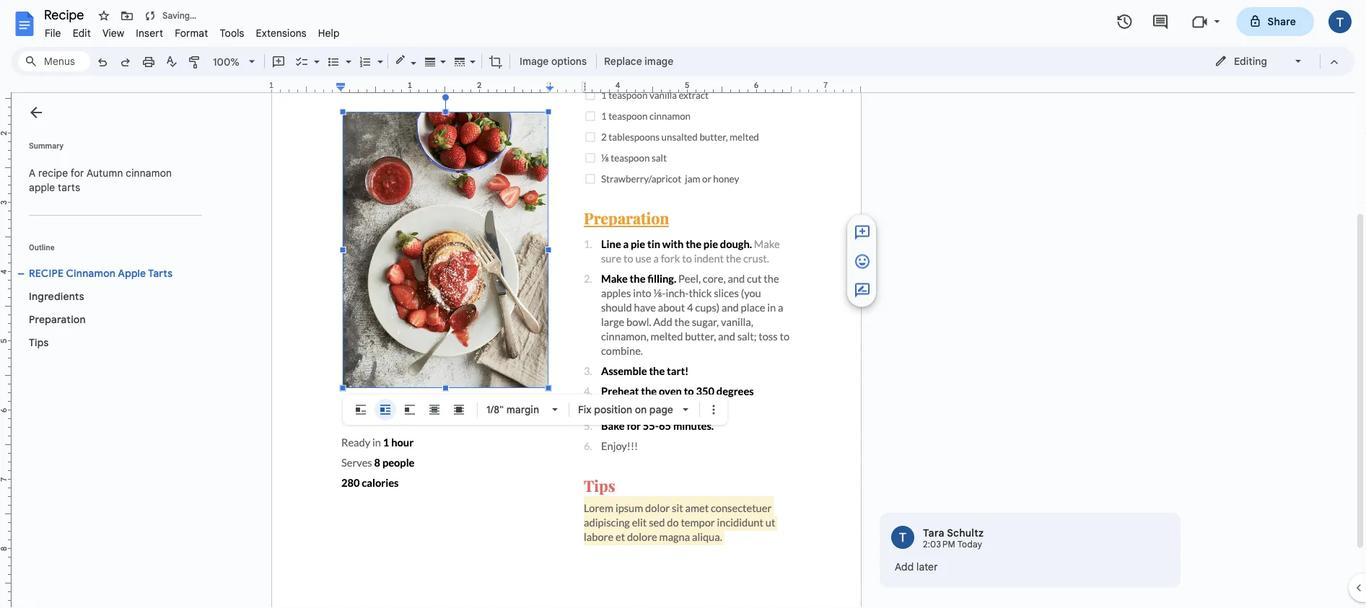 Task type: vqa. For each thing, say whether or not it's contained in the screenshot.
later
yes



Task type: locate. For each thing, give the bounding box(es) containing it.
cinnamon
[[126, 167, 172, 179]]

1
[[269, 81, 274, 90]]

toolbar
[[346, 399, 725, 421]]

help menu item
[[312, 25, 346, 42]]

2:03 pm
[[923, 540, 956, 551]]

a
[[29, 167, 36, 179]]

schultz
[[947, 527, 984, 540]]

edit
[[73, 27, 91, 39]]

size image
[[854, 224, 871, 242], [854, 253, 871, 270], [854, 282, 871, 299]]

margin
[[507, 404, 539, 416]]

menu bar containing file
[[39, 19, 346, 43]]

application
[[0, 0, 1367, 609]]

replace image button
[[600, 51, 677, 72]]

options
[[552, 55, 587, 68]]

recipe
[[29, 267, 64, 280]]

option group inside application
[[350, 399, 470, 421]]

1/8" margin
[[487, 404, 539, 416]]

extensions menu item
[[250, 25, 312, 42]]

a recipe for autumn cinnamon apple tarts
[[29, 167, 175, 194]]

replace
[[604, 55, 642, 68]]

summary element
[[22, 159, 202, 202]]

format menu item
[[169, 25, 214, 42]]

fix position on page option
[[578, 404, 674, 417]]

recipe
[[38, 167, 68, 179]]

view
[[102, 27, 124, 39]]

left margin image
[[272, 82, 345, 92]]

document outline element
[[12, 93, 208, 609]]

share
[[1268, 15, 1297, 28]]

insert
[[136, 27, 163, 39]]

image
[[645, 55, 674, 68]]

one eighth inch margin option
[[487, 404, 539, 417]]

apple
[[29, 181, 55, 194]]

application containing share
[[0, 0, 1367, 609]]

mode and view toolbar
[[1204, 47, 1347, 76]]

2 vertical spatial size image
[[854, 282, 871, 299]]

Break text radio
[[399, 399, 421, 421]]

tarts
[[148, 267, 173, 280]]

page
[[650, 404, 674, 416]]

1 size image from the top
[[854, 224, 871, 242]]

option group
[[350, 399, 470, 421]]

today
[[958, 540, 983, 551]]

summary heading
[[29, 140, 63, 152]]

menu bar inside menu bar banner
[[39, 19, 346, 43]]

2 size image from the top
[[854, 253, 871, 270]]

0 vertical spatial size image
[[854, 224, 871, 242]]

menu bar
[[39, 19, 346, 43]]

editing
[[1235, 55, 1268, 68]]

1 vertical spatial size image
[[854, 253, 871, 270]]

In front of text radio
[[448, 399, 470, 421]]

toolbar containing 1/8" margin
[[346, 399, 725, 421]]

recipe cinnamon apple tarts
[[29, 267, 173, 280]]



Task type: describe. For each thing, give the bounding box(es) containing it.
Zoom text field
[[209, 52, 244, 72]]

tara schultz 2:03 pm today
[[923, 527, 984, 551]]

Star checkbox
[[94, 6, 114, 26]]

tools
[[220, 27, 244, 39]]

Rename text field
[[39, 6, 92, 23]]

right margin image
[[788, 82, 861, 92]]

preparation
[[29, 313, 86, 326]]

In line radio
[[350, 399, 372, 421]]

edit menu item
[[67, 25, 97, 42]]

Zoom field
[[207, 51, 261, 73]]

autumn
[[87, 167, 123, 179]]

position
[[594, 404, 633, 416]]

file menu item
[[39, 25, 67, 42]]

image options
[[520, 55, 587, 68]]

summary
[[29, 141, 63, 150]]

file
[[45, 27, 61, 39]]

tools menu item
[[214, 25, 250, 42]]

for
[[71, 167, 84, 179]]

tarts
[[58, 181, 80, 194]]

help
[[318, 27, 340, 39]]

main toolbar
[[90, 51, 678, 74]]

insert menu item
[[130, 25, 169, 42]]

1/8"
[[487, 404, 504, 416]]

later
[[917, 561, 938, 574]]

Menus field
[[18, 51, 90, 71]]

image options button
[[513, 51, 594, 72]]

border weight image
[[422, 51, 439, 71]]

replace image
[[604, 55, 674, 68]]

share button
[[1237, 7, 1315, 36]]

view menu item
[[97, 25, 130, 42]]

saving… button
[[140, 6, 200, 26]]

extensions
[[256, 27, 307, 39]]

Wrap text radio
[[375, 399, 396, 421]]

fix
[[578, 404, 592, 416]]

cinnamon
[[66, 267, 116, 280]]

outline
[[29, 243, 55, 252]]

menu bar banner
[[0, 0, 1367, 609]]

tips
[[29, 336, 49, 349]]

apple
[[118, 267, 146, 280]]

on
[[635, 404, 647, 416]]

Behind text radio
[[424, 399, 445, 421]]

ingredients
[[29, 290, 84, 303]]

add
[[895, 561, 914, 574]]

image
[[520, 55, 549, 68]]

tara schultz image
[[892, 526, 915, 549]]

tara
[[923, 527, 945, 540]]

fix position on page
[[578, 404, 674, 416]]

add later
[[895, 561, 938, 574]]

outline heading
[[12, 242, 208, 262]]

format
[[175, 27, 208, 39]]

editing button
[[1205, 51, 1314, 72]]

saving…
[[162, 10, 197, 21]]

3 size image from the top
[[854, 282, 871, 299]]



